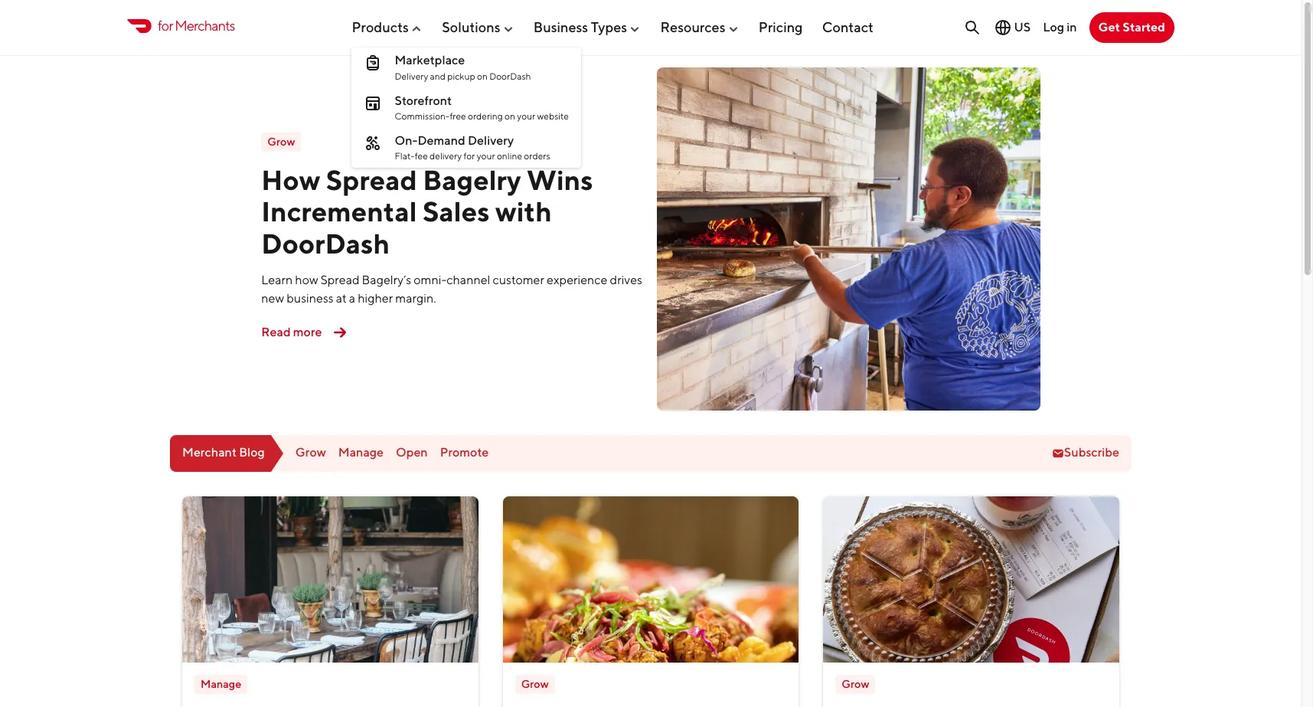 Task type: vqa. For each thing, say whether or not it's contained in the screenshot.
for in On-Demand Delivery Flat-fee delivery for your online orders
yes



Task type: describe. For each thing, give the bounding box(es) containing it.
merchant blog
[[182, 445, 265, 460]]

and
[[430, 70, 446, 82]]

mx roch le coq - chicken - montreal, canada image
[[503, 496, 799, 663]]

business
[[534, 19, 589, 35]]

on-
[[395, 133, 418, 148]]

solutions
[[442, 19, 501, 35]]

website
[[537, 110, 569, 122]]

how
[[262, 163, 321, 196]]

business
[[287, 291, 334, 306]]

with
[[496, 195, 552, 228]]

email icon image
[[1053, 447, 1065, 459]]

read
[[262, 325, 291, 339]]

delivery inside on-demand delivery flat-fee delivery for your online orders
[[468, 133, 514, 148]]

storefront commission-free ordering on your website
[[395, 93, 569, 122]]

your inside storefront commission-free ordering on your website
[[517, 110, 536, 122]]

merchants
[[175, 18, 235, 34]]

log
[[1044, 20, 1065, 34]]

types
[[591, 19, 628, 35]]

commission-
[[395, 110, 450, 122]]

marketplace
[[395, 53, 465, 68]]

promote
[[440, 445, 489, 460]]

free
[[450, 110, 466, 122]]

how spread bagelry wins incremental sales with doordash link
[[262, 163, 593, 260]]

learn how spread bagelry's omni-channel customer experience drives new business at a higher margin.
[[262, 273, 643, 306]]

products link
[[352, 13, 423, 41]]

vehicle bike line image
[[364, 134, 383, 152]]

merchant blog link
[[170, 435, 283, 472]]

0 vertical spatial for
[[158, 18, 173, 34]]

flat-
[[395, 150, 415, 162]]

online
[[497, 150, 523, 162]]

higher
[[358, 291, 393, 306]]

incremental
[[262, 195, 417, 228]]

get started button
[[1090, 12, 1175, 43]]

customer
[[493, 273, 545, 287]]

get
[[1099, 20, 1121, 34]]

merchant line image
[[364, 94, 383, 112]]

fee
[[415, 150, 428, 162]]

your inside on-demand delivery flat-fee delivery for your online orders
[[477, 150, 495, 162]]

learn
[[262, 273, 293, 287]]

for merchants
[[158, 18, 235, 34]]

2 grow button from the left
[[824, 496, 1120, 707]]

1 grow button from the left
[[503, 496, 799, 707]]

margin.
[[396, 291, 436, 306]]

demand
[[418, 133, 466, 148]]

on for storefront
[[505, 110, 516, 122]]

channel
[[447, 273, 491, 287]]

contact
[[823, 19, 874, 35]]

sales
[[423, 195, 490, 228]]

more
[[293, 325, 322, 339]]

orders
[[524, 150, 551, 162]]

resources link
[[661, 13, 740, 41]]

on-demand delivery flat-fee delivery for your online orders
[[395, 133, 551, 162]]

products
[[352, 19, 409, 35]]



Task type: locate. For each thing, give the bounding box(es) containing it.
0 horizontal spatial on
[[477, 70, 488, 82]]

wins
[[527, 163, 593, 196]]

log in link
[[1044, 20, 1078, 34]]

arrow right image
[[328, 320, 353, 345]]

delivery inside marketplace delivery and pickup on doordash
[[395, 70, 429, 82]]

for right the delivery
[[464, 150, 475, 162]]

spread bagelry hero image image
[[657, 67, 1041, 410]]

resources 1208x1080 preparing for winter v01.01 image
[[182, 496, 479, 663]]

experience
[[547, 273, 608, 287]]

0 vertical spatial delivery
[[395, 70, 429, 82]]

open link
[[396, 445, 428, 460]]

merchant
[[182, 445, 237, 460]]

omni-
[[414, 273, 447, 287]]

1 horizontal spatial your
[[517, 110, 536, 122]]

grow
[[268, 135, 295, 148], [296, 445, 326, 460], [521, 677, 549, 690], [842, 677, 870, 690]]

order hotbag line image
[[364, 54, 383, 72]]

business types
[[534, 19, 628, 35]]

spread inside learn how spread bagelry's omni-channel customer experience drives new business at a higher margin.
[[321, 273, 360, 287]]

0 vertical spatial spread
[[326, 163, 417, 196]]

a pie with a bottle of wine ready to be delivered by doordash image
[[824, 496, 1120, 663]]

1 horizontal spatial delivery
[[468, 133, 514, 148]]

manage link
[[339, 445, 384, 460], [195, 675, 248, 694]]

0 horizontal spatial delivery
[[395, 70, 429, 82]]

on for marketplace
[[477, 70, 488, 82]]

marketplace delivery and pickup on doordash
[[395, 53, 531, 82]]

grow link
[[262, 133, 301, 152], [296, 445, 326, 460], [515, 675, 555, 694], [836, 675, 876, 694]]

0 vertical spatial manage
[[339, 445, 384, 460]]

your left online
[[477, 150, 495, 162]]

bagelry
[[423, 163, 521, 196]]

us
[[1015, 20, 1031, 34]]

1 vertical spatial spread
[[321, 273, 360, 287]]

open
[[396, 445, 428, 460]]

for inside on-demand delivery flat-fee delivery for your online orders
[[464, 150, 475, 162]]

ordering
[[468, 110, 503, 122]]

1 horizontal spatial for
[[464, 150, 475, 162]]

0 horizontal spatial manage
[[201, 677, 242, 690]]

0 vertical spatial your
[[517, 110, 536, 122]]

get started
[[1099, 20, 1166, 34]]

1 horizontal spatial grow button
[[824, 496, 1120, 707]]

1 vertical spatial on
[[505, 110, 516, 122]]

1 vertical spatial manage link
[[195, 675, 248, 694]]

on right ordering
[[505, 110, 516, 122]]

how spread bagelry wins incremental sales with doordash
[[262, 163, 593, 260]]

delivery down marketplace
[[395, 70, 429, 82]]

drives
[[610, 273, 643, 287]]

pickup
[[448, 70, 476, 82]]

business types link
[[534, 13, 641, 41]]

on inside storefront commission-free ordering on your website
[[505, 110, 516, 122]]

0 horizontal spatial manage link
[[195, 675, 248, 694]]

bagelry's
[[362, 273, 412, 287]]

delivery
[[395, 70, 429, 82], [468, 133, 514, 148]]

spread inside the how spread bagelry wins incremental sales with doordash
[[326, 163, 417, 196]]

0 horizontal spatial doordash
[[262, 227, 390, 260]]

your left website
[[517, 110, 536, 122]]

subscribe
[[1065, 445, 1120, 460]]

delivery
[[430, 150, 462, 162]]

spread
[[326, 163, 417, 196], [321, 273, 360, 287]]

1 horizontal spatial manage link
[[339, 445, 384, 460]]

doordash inside marketplace delivery and pickup on doordash
[[490, 70, 531, 82]]

new
[[262, 291, 284, 306]]

on
[[477, 70, 488, 82], [505, 110, 516, 122]]

for
[[158, 18, 173, 34], [464, 150, 475, 162]]

solutions link
[[442, 13, 514, 41]]

blog
[[239, 445, 265, 460]]

0 vertical spatial on
[[477, 70, 488, 82]]

on inside marketplace delivery and pickup on doordash
[[477, 70, 488, 82]]

1 vertical spatial manage
[[201, 677, 242, 690]]

your
[[517, 110, 536, 122], [477, 150, 495, 162]]

promote link
[[440, 445, 489, 460]]

1 horizontal spatial manage
[[339, 445, 384, 460]]

read more
[[262, 325, 322, 339]]

1 vertical spatial your
[[477, 150, 495, 162]]

resources
[[661, 19, 726, 35]]

0 vertical spatial manage link
[[339, 445, 384, 460]]

1 vertical spatial delivery
[[468, 133, 514, 148]]

at
[[336, 291, 347, 306]]

pricing
[[759, 19, 803, 35]]

log in
[[1044, 20, 1078, 34]]

0 horizontal spatial for
[[158, 18, 173, 34]]

grow button
[[503, 496, 799, 707], [824, 496, 1120, 707]]

doordash up storefront commission-free ordering on your website
[[490, 70, 531, 82]]

1 vertical spatial for
[[464, 150, 475, 162]]

globe line image
[[995, 18, 1013, 37]]

storefront
[[395, 93, 452, 108]]

0 horizontal spatial grow button
[[503, 496, 799, 707]]

doordash
[[490, 70, 531, 82], [262, 227, 390, 260]]

spread up at
[[321, 273, 360, 287]]

1 vertical spatial doordash
[[262, 227, 390, 260]]

how
[[295, 273, 318, 287]]

0 horizontal spatial your
[[477, 150, 495, 162]]

for merchants link
[[127, 16, 235, 36]]

manage inside button
[[201, 677, 242, 690]]

contact link
[[823, 13, 874, 41]]

doordash inside the how spread bagelry wins incremental sales with doordash
[[262, 227, 390, 260]]

1 horizontal spatial on
[[505, 110, 516, 122]]

pricing link
[[759, 13, 803, 41]]

spread down the vehicle bike line image
[[326, 163, 417, 196]]

delivery up online
[[468, 133, 514, 148]]

0 vertical spatial doordash
[[490, 70, 531, 82]]

started
[[1123, 20, 1166, 34]]

in
[[1067, 20, 1078, 34]]

on right pickup
[[477, 70, 488, 82]]

manage button
[[182, 496, 479, 707]]

doordash up how
[[262, 227, 390, 260]]

manage link inside button
[[195, 675, 248, 694]]

1 horizontal spatial doordash
[[490, 70, 531, 82]]

a
[[349, 291, 356, 306]]

for left the merchants
[[158, 18, 173, 34]]

manage
[[339, 445, 384, 460], [201, 677, 242, 690]]



